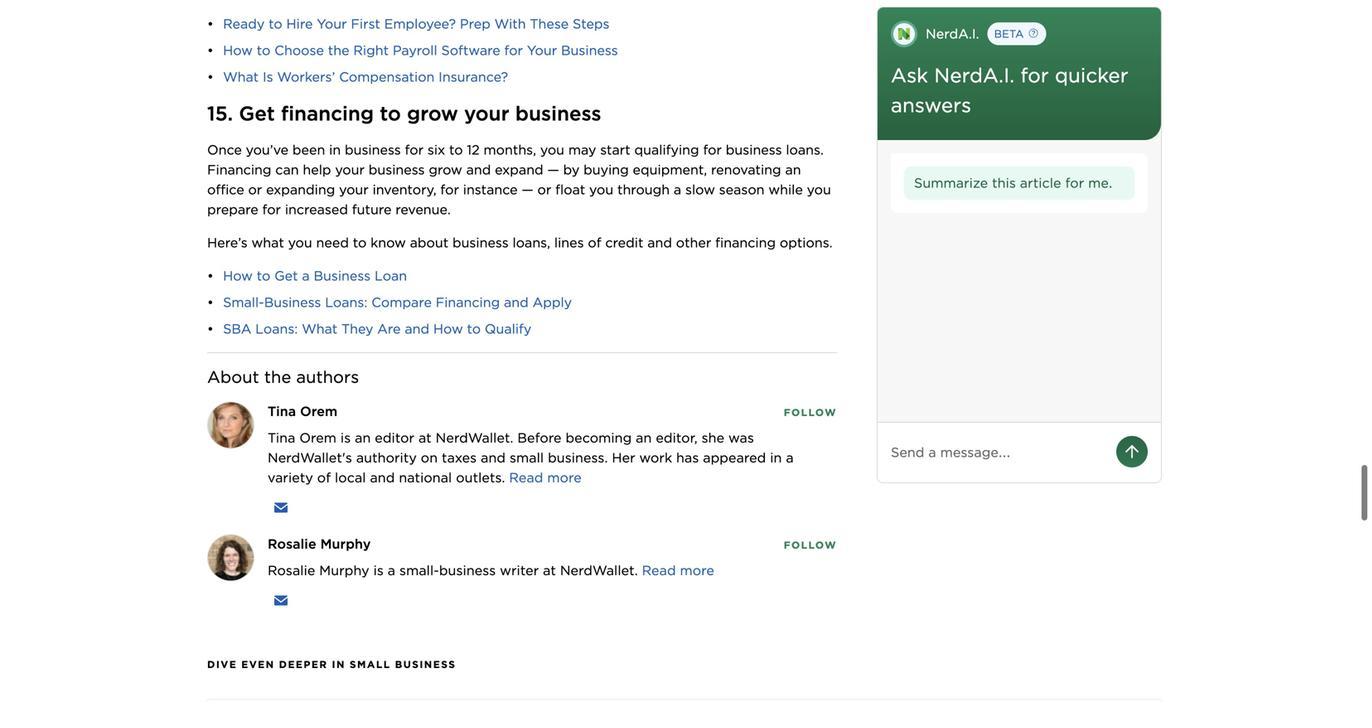 Task type: locate. For each thing, give the bounding box(es) containing it.
1 vertical spatial grow
[[429, 162, 462, 178]]

sba loans: what they are and how to qualify link
[[223, 321, 532, 337]]

1 horizontal spatial read more link
[[642, 563, 715, 579]]

1 vertical spatial nerda.i.
[[934, 63, 1015, 87]]

for
[[504, 42, 523, 59], [1021, 63, 1049, 87], [405, 142, 424, 158], [703, 142, 722, 158], [1066, 175, 1084, 191], [441, 182, 459, 198], [262, 202, 281, 218]]

your right help
[[335, 162, 365, 178]]

nerdwallet. right writer
[[560, 563, 638, 579]]

2 horizontal spatial an
[[785, 162, 801, 178]]

employee?
[[384, 16, 456, 32]]

0 horizontal spatial read more link
[[509, 470, 582, 486]]

1 vertical spatial financing
[[716, 235, 776, 251]]

0 vertical spatial financing
[[207, 162, 271, 178]]

1 vertical spatial financing
[[436, 294, 500, 311]]

how for how to get a business loan
[[223, 268, 253, 284]]

1 tina from the top
[[268, 403, 296, 420]]

orem for tina orem
[[300, 403, 338, 420]]

1 vertical spatial nerdwallet.
[[560, 563, 638, 579]]

1 rosalie from the top
[[268, 536, 316, 552]]

buying
[[584, 162, 629, 178]]

orem
[[300, 403, 338, 420], [300, 430, 337, 446]]

to right need
[[353, 235, 367, 251]]

editor,
[[656, 430, 698, 446]]

1 vertical spatial read more link
[[642, 563, 715, 579]]

through
[[618, 182, 670, 198]]

0 vertical spatial tina
[[268, 403, 296, 420]]

0 horizontal spatial an
[[355, 430, 371, 446]]

2 vertical spatial in
[[332, 659, 346, 671]]

right
[[353, 42, 389, 59]]

tina orem is an editor at nerdwallet. before becoming an editor, she was nerdwallet's authority on taxes and small business. her work has appeared in a variety of local and national outlets.
[[268, 430, 794, 486]]

loans.
[[786, 142, 824, 158]]

1 horizontal spatial what
[[302, 321, 338, 337]]

of right lines
[[588, 235, 601, 251]]

work
[[640, 450, 672, 466]]

is left small-
[[374, 563, 384, 579]]

or
[[248, 182, 262, 198]]

1 vertical spatial the
[[264, 367, 291, 387]]

get down what
[[274, 268, 298, 284]]

tina inside 'tina orem is an editor at nerdwallet. before becoming an editor, she was nerdwallet's authority on taxes and small business. her work has appeared in a variety of local and national outlets.'
[[268, 430, 295, 446]]

national
[[399, 470, 452, 486]]

rosalie murphy is a small-business writer at nerdwallet. read more
[[268, 563, 715, 579]]

has
[[676, 450, 699, 466]]

read more link for rosalie murphy is a small-business writer at nerdwallet.
[[642, 563, 715, 579]]

nerda.i. up answers
[[934, 63, 1015, 87]]

1 horizontal spatial at
[[543, 563, 556, 579]]

grow up six
[[407, 102, 458, 126]]

loans: up they
[[325, 294, 368, 311]]

ready to hire your first employee? prep with these steps link
[[223, 16, 610, 32]]

0 vertical spatial the
[[328, 42, 349, 59]]

rosalie down rosalie murphy link
[[268, 563, 315, 579]]

follow
[[784, 407, 837, 419], [784, 539, 837, 551]]

she
[[702, 430, 725, 446]]

business inside about the authors element
[[439, 563, 496, 579]]

in left small
[[332, 659, 346, 671]]

outlets.
[[456, 470, 505, 486]]

to left hire
[[269, 16, 282, 32]]

1 vertical spatial loans:
[[255, 321, 298, 337]]

and down 12
[[466, 162, 491, 178]]

0 horizontal spatial financing
[[207, 162, 271, 178]]

loans:
[[325, 294, 368, 311], [255, 321, 298, 337]]

0 vertical spatial in
[[329, 142, 341, 158]]

her
[[612, 450, 636, 466]]

an up the work
[[636, 430, 652, 446]]

1 vertical spatial more
[[680, 563, 715, 579]]

2 rosalie from the top
[[268, 563, 315, 579]]

a right appeared
[[786, 450, 794, 466]]

0 vertical spatial more
[[547, 470, 582, 486]]

and left other
[[648, 235, 672, 251]]

appeared
[[703, 450, 766, 466]]

rosalie right rosalie murphy image
[[268, 536, 316, 552]]

1 follow from the top
[[784, 407, 837, 419]]

an
[[785, 162, 801, 178], [355, 430, 371, 446], [636, 430, 652, 446]]

1 horizontal spatial loans:
[[325, 294, 368, 311]]

—
[[548, 162, 559, 178]]

for left "me."
[[1066, 175, 1084, 191]]

for inside ask nerda.i. for quicker answers
[[1021, 63, 1049, 87]]

a inside 'tina orem is an editor at nerdwallet. before becoming an editor, she was nerdwallet's authority on taxes and small business. her work has appeared in a variety of local and national outlets.'
[[786, 450, 794, 466]]

at up on
[[419, 430, 432, 446]]

financing up office
[[207, 162, 271, 178]]

1 vertical spatial of
[[317, 470, 331, 486]]

how up the small- on the left of page
[[223, 268, 253, 284]]

sba
[[223, 321, 251, 337]]

financing
[[207, 162, 271, 178], [436, 294, 500, 311]]

1 horizontal spatial is
[[374, 563, 384, 579]]

your right hire
[[317, 16, 347, 32]]

2 follow from the top
[[784, 539, 837, 551]]

0 vertical spatial your
[[317, 16, 347, 32]]

nerdwallet. up taxes
[[436, 430, 514, 446]]

for down more information about beta image
[[1021, 63, 1049, 87]]

orem inside 'tina orem is an editor at nerdwallet. before becoming an editor, she was nerdwallet's authority on taxes and small business. her work has appeared in a variety of local and national outlets.'
[[300, 430, 337, 446]]

0 vertical spatial orem
[[300, 403, 338, 420]]

1 vertical spatial murphy
[[319, 563, 369, 579]]

summarize this article for me.
[[914, 175, 1113, 191]]

tina
[[268, 403, 296, 420], [268, 430, 295, 446]]

writer
[[500, 563, 539, 579]]

in for business
[[332, 659, 346, 671]]

what left they
[[302, 321, 338, 337]]

business down steps
[[561, 42, 618, 59]]

1 horizontal spatial more
[[680, 563, 715, 579]]

grow down six
[[429, 162, 462, 178]]

0 vertical spatial nerdwallet.
[[436, 430, 514, 446]]

in right appeared
[[770, 450, 782, 466]]

a down equipment,
[[674, 182, 682, 198]]

six
[[428, 142, 445, 158]]

financing up qualify
[[436, 294, 500, 311]]

2 vertical spatial your
[[339, 182, 369, 198]]

what left is
[[223, 69, 259, 85]]

of down nerdwallet's
[[317, 470, 331, 486]]

0 vertical spatial grow
[[407, 102, 458, 126]]

2 follow button from the top
[[784, 537, 837, 552]]

0 vertical spatial at
[[419, 430, 432, 446]]

0 vertical spatial what
[[223, 69, 259, 85]]

how to get a business loan link
[[223, 268, 407, 284]]

in
[[329, 142, 341, 158], [770, 450, 782, 466], [332, 659, 346, 671]]

1 vertical spatial in
[[770, 450, 782, 466]]

your up 12
[[464, 102, 509, 126]]

0 vertical spatial of
[[588, 235, 601, 251]]

0 vertical spatial follow
[[784, 407, 837, 419]]

is up local
[[341, 430, 351, 446]]

they
[[342, 321, 373, 337]]

rosalie murphy link
[[268, 536, 371, 552]]

financing right other
[[716, 235, 776, 251]]

1 vertical spatial follow
[[784, 539, 837, 551]]

deeper
[[279, 659, 328, 671]]

1 vertical spatial how
[[223, 268, 253, 284]]

1 horizontal spatial read
[[642, 563, 676, 579]]

you right while
[[807, 182, 831, 198]]

to
[[269, 16, 282, 32], [257, 42, 271, 59], [380, 102, 401, 126], [449, 142, 463, 158], [353, 235, 367, 251], [257, 268, 271, 284], [467, 321, 481, 337]]

read more link
[[509, 470, 582, 486], [642, 563, 715, 579]]

0 vertical spatial is
[[341, 430, 351, 446]]

tina down about the authors
[[268, 403, 296, 420]]

0 horizontal spatial the
[[264, 367, 291, 387]]

murphy for rosalie murphy is a small-business writer at nerdwallet. read more
[[319, 563, 369, 579]]

0 vertical spatial read more link
[[509, 470, 582, 486]]

tina for tina orem is an editor at nerdwallet. before becoming an editor, she was nerdwallet's authority on taxes and small business. her work has appeared in a variety of local and national outlets.
[[268, 430, 295, 446]]

1 horizontal spatial your
[[527, 42, 557, 59]]

1 vertical spatial what
[[302, 321, 338, 337]]

1 vertical spatial follow button
[[784, 537, 837, 552]]

0 vertical spatial financing
[[281, 102, 374, 126]]

steps
[[573, 16, 610, 32]]

0 horizontal spatial loans:
[[255, 321, 298, 337]]

orem up nerdwallet's
[[300, 430, 337, 446]]

1 vertical spatial tina
[[268, 430, 295, 446]]

rosalie murphy image
[[208, 535, 254, 581]]

an up authority
[[355, 430, 371, 446]]

a left small-
[[388, 563, 396, 579]]

1 vertical spatial get
[[274, 268, 298, 284]]

is inside 'tina orem is an editor at nerdwallet. before becoming an editor, she was nerdwallet's authority on taxes and small business. her work has appeared in a variety of local and national outlets.'
[[341, 430, 351, 446]]

0 horizontal spatial your
[[317, 16, 347, 32]]

business
[[516, 102, 601, 126], [345, 142, 401, 158], [726, 142, 782, 158], [369, 162, 425, 178], [453, 235, 509, 251], [439, 563, 496, 579]]

1 vertical spatial is
[[374, 563, 384, 579]]

0 vertical spatial read
[[509, 470, 543, 486]]

dive
[[207, 659, 237, 671]]

loans: right sba
[[255, 321, 298, 337]]

summarize
[[914, 175, 988, 191]]

1 vertical spatial orem
[[300, 430, 337, 446]]

slow
[[686, 182, 715, 198]]

rosalie for rosalie murphy is a small-business writer at nerdwallet. read more
[[268, 563, 315, 579]]

the up tina orem at the bottom of page
[[264, 367, 291, 387]]

expand
[[495, 162, 544, 178]]

of
[[588, 235, 601, 251], [317, 470, 331, 486]]

orem down authors
[[300, 403, 338, 420]]

get right 15.
[[239, 102, 275, 126]]

payroll
[[393, 42, 437, 59]]

follow button
[[784, 404, 837, 419], [784, 537, 837, 552]]

rosalie for rosalie murphy
[[268, 536, 316, 552]]

how to choose the right payroll software for your business link
[[223, 42, 618, 59]]

2 vertical spatial how
[[433, 321, 463, 337]]

a
[[674, 182, 682, 198], [302, 268, 310, 284], [786, 450, 794, 466], [388, 563, 396, 579]]

0 horizontal spatial nerdwallet.
[[436, 430, 514, 446]]

tina down tina orem at the bottom of page
[[268, 430, 295, 446]]

first
[[351, 16, 380, 32]]

murphy down local
[[320, 536, 371, 552]]

other
[[676, 235, 712, 251]]

to up the small- on the left of page
[[257, 268, 271, 284]]

business up may
[[516, 102, 601, 126]]

in right been
[[329, 142, 341, 158]]

is
[[263, 69, 273, 85]]

1 vertical spatial at
[[543, 563, 556, 579]]

your
[[317, 16, 347, 32], [527, 42, 557, 59]]

0 horizontal spatial what
[[223, 69, 259, 85]]

becoming
[[566, 430, 632, 446]]

tina orem
[[268, 403, 338, 420]]

0 horizontal spatial of
[[317, 470, 331, 486]]

2 tina from the top
[[268, 430, 295, 446]]

0 vertical spatial follow button
[[784, 404, 837, 419]]

ask
[[891, 63, 928, 87]]

to left 12
[[449, 142, 463, 158]]

your up future
[[339, 182, 369, 198]]

0 vertical spatial how
[[223, 42, 253, 59]]

nerda.i. left beta
[[926, 26, 980, 42]]

read more
[[509, 470, 582, 486]]

read more link for tina orem is an editor at nerdwallet. before becoming an editor, she was nerdwallet's authority on taxes and small business. her work has appeared in a variety of local and national outlets.
[[509, 470, 582, 486]]

1 vertical spatial rosalie
[[268, 563, 315, 579]]

follow for rosalie murphy is a small-business writer at nerdwallet.
[[784, 539, 837, 551]]

ready
[[223, 16, 265, 32]]

was
[[729, 430, 754, 446]]

how
[[223, 42, 253, 59], [223, 268, 253, 284], [433, 321, 463, 337]]

in inside once you've been in business for six to 12 months, you may start qualifying for business loans. financing can help your business grow and expand — by buying equipment, renovating an office or expanding your inventory, for instance — or float you through a slow season while you prepare for increased future revenue.
[[329, 142, 341, 158]]

murphy down rosalie murphy link
[[319, 563, 369, 579]]

how down small-business loans: compare financing and apply
[[433, 321, 463, 337]]

0 horizontal spatial at
[[419, 430, 432, 446]]

credit
[[605, 235, 644, 251]]

0 horizontal spatial is
[[341, 430, 351, 446]]

1 follow button from the top
[[784, 404, 837, 419]]

at right writer
[[543, 563, 556, 579]]

0 vertical spatial murphy
[[320, 536, 371, 552]]

the left right
[[328, 42, 349, 59]]

in for for
[[329, 142, 341, 158]]

before
[[518, 430, 562, 446]]

financing up been
[[281, 102, 374, 126]]

nerdwallet.
[[436, 430, 514, 446], [560, 563, 638, 579]]

business left writer
[[439, 563, 496, 579]]

months,
[[484, 142, 536, 158]]

your down these on the left top
[[527, 42, 557, 59]]

how down ready
[[223, 42, 253, 59]]

renovating
[[711, 162, 781, 178]]

0 vertical spatial rosalie
[[268, 536, 316, 552]]

for up what
[[262, 202, 281, 218]]

an up while
[[785, 162, 801, 178]]

and right are
[[405, 321, 429, 337]]

1 horizontal spatial an
[[636, 430, 652, 446]]



Task type: describe. For each thing, give the bounding box(es) containing it.
about the authors element
[[207, 352, 837, 614]]

grow inside once you've been in business for six to 12 months, you may start qualifying for business loans. financing can help your business grow and expand — by buying equipment, renovating an office or expanding your inventory, for instance — or float you through a slow season while you prepare for increased future revenue.
[[429, 162, 462, 178]]

business down 15. get financing to grow your business
[[345, 142, 401, 158]]

by
[[563, 162, 580, 178]]

article
[[1020, 175, 1062, 191]]

choose
[[274, 42, 324, 59]]

orem for tina orem is an editor at nerdwallet. before becoming an editor, she was nerdwallet's authority on taxes and small business. her work has appeared in a variety of local and national outlets.
[[300, 430, 337, 446]]

how to choose the right payroll software for your business
[[223, 42, 618, 59]]

small
[[350, 659, 391, 671]]

0 vertical spatial get
[[239, 102, 275, 126]]

1 horizontal spatial financing
[[716, 235, 776, 251]]

summarize this article for me. button
[[904, 167, 1135, 200]]

even
[[241, 659, 275, 671]]

can
[[275, 162, 299, 178]]

know
[[371, 235, 406, 251]]

small
[[510, 450, 544, 466]]

small-
[[223, 294, 264, 311]]

what is workers' compensation insurance?
[[223, 69, 508, 85]]

1 vertical spatial read
[[642, 563, 676, 579]]

and up outlets.
[[481, 450, 506, 466]]

1 horizontal spatial financing
[[436, 294, 500, 311]]

0 vertical spatial loans:
[[325, 294, 368, 311]]

business down how to get a business loan link on the left top of the page
[[264, 294, 321, 311]]

expanding
[[266, 182, 335, 198]]

need
[[316, 235, 349, 251]]

you've
[[246, 142, 289, 158]]

business up inventory,
[[369, 162, 425, 178]]

business up renovating in the top right of the page
[[726, 142, 782, 158]]

qualify
[[485, 321, 532, 337]]

for down with
[[504, 42, 523, 59]]

ready to hire your first employee? prep with these steps
[[223, 16, 610, 32]]

1 horizontal spatial of
[[588, 235, 601, 251]]

for up revenue.
[[441, 182, 459, 198]]

beta
[[994, 28, 1024, 40]]

tina orem image
[[208, 403, 254, 448]]

for left six
[[405, 142, 424, 158]]

instance
[[463, 182, 518, 198]]

of inside 'tina orem is an editor at nerdwallet. before becoming an editor, she was nerdwallet's authority on taxes and small business. her work has appeared in a variety of local and national outlets.'
[[317, 470, 331, 486]]

authority
[[356, 450, 417, 466]]

15. get financing to grow your business
[[207, 102, 601, 126]]

this
[[992, 175, 1016, 191]]

how to get a business loan
[[223, 268, 407, 284]]

loan
[[375, 268, 407, 284]]

insurance?
[[439, 69, 508, 85]]

a inside once you've been in business for six to 12 months, you may start qualifying for business loans. financing can help your business grow and expand — by buying equipment, renovating an office or expanding your inventory, for instance — or float you through a slow season while you prepare for increased future revenue.
[[674, 182, 682, 198]]

for inside button
[[1066, 175, 1084, 191]]

business left loans, at the top of the page
[[453, 235, 509, 251]]

season
[[719, 182, 765, 198]]

these
[[530, 16, 569, 32]]

how for how to choose the right payroll software for your business
[[223, 42, 253, 59]]

nerda.i. inside ask nerda.i. for quicker answers
[[934, 63, 1015, 87]]

financing inside once you've been in business for six to 12 months, you may start qualifying for business loans. financing can help your business grow and expand — by buying equipment, renovating an office or expanding your inventory, for instance — or float you through a slow season while you prepare for increased future revenue.
[[207, 162, 271, 178]]

business right small
[[395, 659, 456, 671]]

nerdwallet. inside 'tina orem is an editor at nerdwallet. before becoming an editor, she was nerdwallet's authority on taxes and small business. her work has appeared in a variety of local and national outlets.'
[[436, 430, 514, 446]]

0 horizontal spatial more
[[547, 470, 582, 486]]

nerdwallet's
[[268, 450, 352, 466]]

0 horizontal spatial read
[[509, 470, 543, 486]]

qualifying
[[635, 142, 699, 158]]

with
[[495, 16, 526, 32]]

0 vertical spatial nerda.i.
[[926, 26, 980, 42]]

small-business loans: compare financing and apply link
[[223, 294, 572, 311]]

float
[[556, 182, 585, 198]]

an inside once you've been in business for six to 12 months, you may start qualifying for business loans. financing can help your business grow and expand — by buying equipment, renovating an office or expanding your inventory, for instance — or float you through a slow season while you prepare for increased future revenue.
[[785, 162, 801, 178]]

prepare
[[207, 202, 258, 218]]

what
[[252, 235, 284, 251]]

variety
[[268, 470, 313, 486]]

software
[[441, 42, 500, 59]]

— or
[[522, 182, 552, 198]]

a down increased
[[302, 268, 310, 284]]

may
[[569, 142, 596, 158]]

to down compensation
[[380, 102, 401, 126]]

12
[[467, 142, 480, 158]]

small-
[[400, 563, 439, 579]]

office
[[207, 182, 244, 198]]

follow button for rosalie murphy is a small-business writer at nerdwallet.
[[784, 537, 837, 552]]

hire
[[286, 16, 313, 32]]

small-business loans: compare financing and apply
[[223, 294, 572, 311]]

quicker
[[1055, 63, 1129, 87]]

Message Entry text field
[[891, 443, 1103, 463]]

help
[[303, 162, 331, 178]]

answers
[[891, 93, 972, 117]]

authors
[[296, 367, 359, 387]]

you down buying
[[589, 182, 614, 198]]

in inside 'tina orem is an editor at nerdwallet. before becoming an editor, she was nerdwallet's authority on taxes and small business. her work has appeared in a variety of local and national outlets.'
[[770, 450, 782, 466]]

once
[[207, 142, 242, 158]]

equipment,
[[633, 162, 707, 178]]

more information about beta image
[[988, 20, 1049, 46]]

business down need
[[314, 268, 371, 284]]

0 horizontal spatial financing
[[281, 102, 374, 126]]

1 vertical spatial your
[[527, 42, 557, 59]]

local
[[335, 470, 366, 486]]

follow button for tina orem is an editor at nerdwallet. before becoming an editor, she was nerdwallet's authority on taxes and small business. her work has appeared in a variety of local and national outlets.
[[784, 404, 837, 419]]

for up renovating in the top right of the page
[[703, 142, 722, 158]]

compare
[[372, 294, 432, 311]]

what is workers' compensation insurance? link
[[223, 69, 508, 85]]

lines
[[554, 235, 584, 251]]

business.
[[548, 450, 608, 466]]

you up —
[[540, 142, 565, 158]]

while
[[769, 182, 803, 198]]

is for orem
[[341, 430, 351, 446]]

here's
[[207, 235, 248, 251]]

follow for tina orem is an editor at nerdwallet. before becoming an editor, she was nerdwallet's authority on taxes and small business. her work has appeared in a variety of local and national outlets.
[[784, 407, 837, 419]]

and down authority
[[370, 470, 395, 486]]

apply
[[533, 294, 572, 311]]

1 horizontal spatial the
[[328, 42, 349, 59]]

editor
[[375, 430, 415, 446]]

here's what you need to know about business loans, lines of credit and other financing options.
[[207, 235, 837, 251]]

ask nerda.i. for quicker answers
[[891, 63, 1129, 117]]

future
[[352, 202, 392, 218]]

are
[[377, 321, 401, 337]]

to left qualify
[[467, 321, 481, 337]]

tina for tina orem
[[268, 403, 296, 420]]

compensation
[[339, 69, 435, 85]]

and inside once you've been in business for six to 12 months, you may start qualifying for business loans. financing can help your business grow and expand — by buying equipment, renovating an office or expanding your inventory, for instance — or float you through a slow season while you prepare for increased future revenue.
[[466, 162, 491, 178]]

to inside once you've been in business for six to 12 months, you may start qualifying for business loans. financing can help your business grow and expand — by buying equipment, renovating an office or expanding your inventory, for instance — or float you through a slow season while you prepare for increased future revenue.
[[449, 142, 463, 158]]

and up qualify
[[504, 294, 529, 311]]

sba loans: what they are and how to qualify
[[223, 321, 532, 337]]

to up is
[[257, 42, 271, 59]]

prep
[[460, 16, 491, 32]]

rosalie murphy
[[268, 536, 371, 552]]

start
[[600, 142, 631, 158]]

about
[[410, 235, 449, 251]]

inventory,
[[373, 182, 437, 198]]

1 horizontal spatial nerdwallet.
[[560, 563, 638, 579]]

1 vertical spatial your
[[335, 162, 365, 178]]

options.
[[780, 235, 833, 251]]

about the authors
[[207, 367, 359, 387]]

0 vertical spatial your
[[464, 102, 509, 126]]

loans,
[[513, 235, 550, 251]]

you right what
[[288, 235, 312, 251]]

at inside 'tina orem is an editor at nerdwallet. before becoming an editor, she was nerdwallet's authority on taxes and small business. her work has appeared in a variety of local and national outlets.'
[[419, 430, 432, 446]]

revenue.
[[396, 202, 451, 218]]

on
[[421, 450, 438, 466]]

murphy for rosalie murphy
[[320, 536, 371, 552]]

is for murphy
[[374, 563, 384, 579]]

dive even deeper in small business
[[207, 659, 456, 671]]



Task type: vqa. For each thing, say whether or not it's contained in the screenshot.
This is a charge you pay to move debt from one card to another. Fees are typically 3% to 5% of the amount transferred, but some cards don't charge a transfer fee, or they waive it for a time. See our
no



